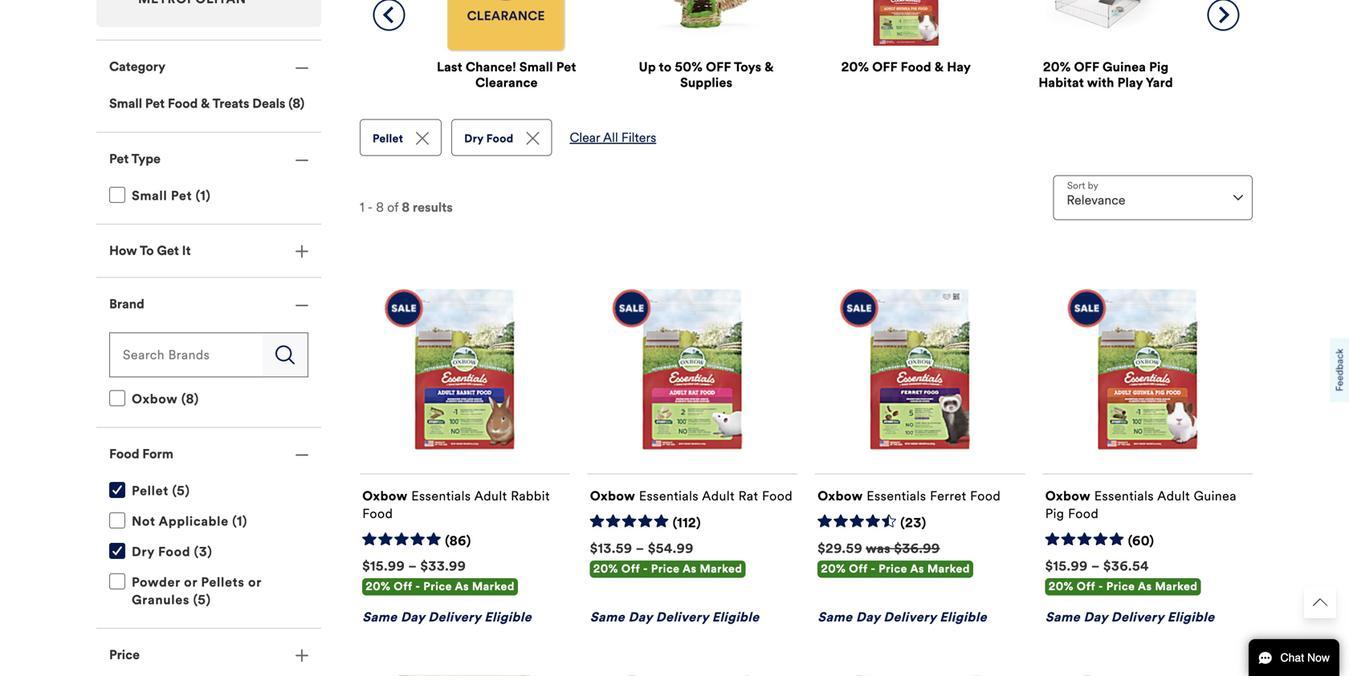 Task type: vqa. For each thing, say whether or not it's contained in the screenshot.


Task type: describe. For each thing, give the bounding box(es) containing it.
type
[[131, 151, 161, 167]]

50%
[[675, 59, 703, 75]]

$15.99 for $36.54
[[1045, 559, 1088, 575]]

delivery for $36.54
[[1111, 610, 1164, 626]]

small pet food & treats deals ( 8 )
[[109, 96, 304, 112]]

small for small pet food & treats deals ( 8 )
[[109, 96, 142, 112]]

treats
[[213, 96, 249, 112]]

granules
[[132, 593, 190, 609]]

down arrow icon 1 image
[[1233, 195, 1243, 201]]

all
[[603, 130, 618, 146]]

powder
[[132, 575, 180, 591]]

clear filter: form, pellet image
[[416, 132, 429, 145]]

same for $33.99
[[362, 610, 397, 626]]

off inside up to 50% off toys & supplies
[[706, 59, 731, 75]]

small for small pet (1)
[[132, 188, 167, 204]]

clear filter: form, dry food image
[[526, 132, 539, 145]]

food left clear filter: form, dry food icon on the left
[[486, 132, 513, 146]]

play
[[1117, 75, 1143, 91]]

off for $36.99
[[849, 562, 868, 577]]

0 horizontal spatial 8
[[292, 96, 300, 112]]

price for $33.99
[[423, 580, 452, 594]]

$36.54
[[1103, 559, 1149, 575]]

dry for dry food
[[464, 132, 483, 146]]

eligible for $33.99
[[484, 610, 532, 626]]

scroll to top image
[[1313, 596, 1327, 610]]

toys
[[734, 59, 761, 75]]

food form
[[109, 446, 173, 462]]

1 horizontal spatial 8
[[376, 200, 384, 216]]

applicable
[[159, 514, 229, 530]]

pig for 20% off guinea pig habitat with play yard
[[1149, 59, 1169, 75]]

of
[[387, 200, 398, 216]]

as for $33.99
[[455, 580, 469, 594]]

clear
[[570, 130, 600, 146]]

2 horizontal spatial 8
[[402, 200, 410, 216]]

(
[[288, 96, 292, 112]]

deals
[[252, 96, 285, 112]]

$15.99 – $36.54 20% off - price as marked
[[1045, 559, 1198, 594]]

essentials inside "essentials adult guinea pig food"
[[1094, 489, 1154, 505]]

small pet (1)
[[132, 188, 211, 204]]

remove icon button for pellet
[[416, 131, 429, 145]]

yard
[[1146, 75, 1173, 91]]

1
[[360, 200, 364, 216]]

1 or from the left
[[184, 575, 197, 591]]

off for $36.54
[[1077, 580, 1095, 594]]

& inside up to 50% off toys & supplies
[[765, 59, 774, 75]]

same for $36.54
[[1045, 610, 1080, 626]]

price for $36.99
[[879, 562, 907, 577]]

as for $36.99
[[910, 562, 924, 577]]

2 or from the left
[[248, 575, 262, 591]]

filters
[[621, 130, 656, 146]]

search icon 3 image
[[275, 345, 295, 365]]

3 essentials from the left
[[867, 489, 926, 505]]

food right ferret at the bottom right of page
[[970, 489, 1001, 505]]

same day delivery eligible for $54.99
[[590, 610, 759, 626]]

category button
[[96, 41, 321, 93]]

- for $36.54
[[1098, 580, 1103, 594]]

food left (3)
[[158, 544, 190, 560]]

$36.99
[[894, 541, 940, 557]]

to
[[659, 59, 672, 75]]

oxbow up from $15.99 up to $33.99 element on the left bottom
[[362, 489, 408, 505]]

(60)
[[1128, 533, 1154, 549]]

20% off food & hay link
[[841, 59, 971, 75]]

same for $54.99
[[590, 610, 625, 626]]

was
[[866, 541, 891, 557]]

from $15.99 up to $33.99 element
[[362, 559, 466, 575]]

$54.99
[[648, 541, 694, 557]]

price for $54.99
[[651, 562, 680, 577]]

day for $36.54
[[1084, 610, 1108, 626]]

essentials adult guinea pig food
[[1045, 489, 1237, 523]]

$15.99 for $33.99
[[362, 559, 405, 575]]

pellet for the filter: form, pellet element
[[373, 132, 403, 146]]

same for $36.99
[[818, 610, 853, 626]]

2 essentials from the left
[[639, 489, 699, 505]]

chance!
[[466, 59, 516, 75]]

pet type
[[109, 151, 161, 167]]

clear all filters button
[[570, 130, 656, 146]]

pet inside the last chance! small pet clearance
[[556, 59, 576, 75]]

day for $54.99
[[628, 610, 652, 626]]

supplies
[[680, 75, 733, 91]]

dry for dry food (3)
[[132, 544, 155, 560]]

not applicable (1)
[[132, 514, 247, 530]]

- for $54.99
[[643, 562, 648, 577]]

filter: form, dry food element
[[464, 132, 526, 146]]

60 reviews element
[[1128, 533, 1154, 550]]

same day delivery eligible for $33.99
[[362, 610, 532, 626]]

eligible for $54.99
[[712, 610, 759, 626]]

food right rat
[[762, 489, 793, 505]]

clearance
[[475, 75, 538, 91]]

off for $54.99
[[621, 562, 640, 577]]

off for $33.99
[[394, 580, 412, 594]]

essentials adult rabbit food
[[362, 489, 550, 523]]

(1) for not applicable (1)
[[232, 514, 247, 530]]

$29.59 was $36.99 20% off - price as marked
[[818, 541, 970, 577]]

food down category dropdown button
[[168, 96, 198, 112]]

oxbow up $13.59
[[590, 489, 635, 505]]

pet type button
[[96, 133, 321, 186]]

food inside essentials adult rabbit food
[[362, 506, 393, 523]]

2 adult from the left
[[702, 489, 735, 505]]

marked for $33.99
[[472, 580, 515, 594]]



Task type: locate. For each thing, give the bounding box(es) containing it.
0 vertical spatial plus icon 2 image
[[296, 245, 308, 258]]

(1)
[[196, 188, 211, 204], [232, 514, 247, 530]]

from $13.59 up to $54.99 element
[[590, 541, 694, 557]]

– left $33.99
[[408, 559, 417, 575]]

marked
[[700, 562, 742, 577], [927, 562, 970, 577], [472, 580, 515, 594], [1155, 580, 1198, 594]]

adult inside "essentials adult guinea pig food"
[[1157, 489, 1190, 505]]

remove icon button for dry food
[[526, 131, 539, 145]]

same day delivery eligible for $36.54
[[1045, 610, 1215, 626]]

eligible for $36.99
[[940, 610, 987, 626]]

essentials up the (86)
[[411, 489, 471, 505]]

- inside $29.59 was $36.99 20% off - price as marked
[[871, 562, 876, 577]]

as down $33.99
[[455, 580, 469, 594]]

& for small pet food & treats deals ( 8 )
[[201, 96, 210, 112]]

food left hay
[[901, 59, 931, 75]]

as down $36.99
[[910, 562, 924, 577]]

food up from $15.99 up to $33.99 element on the left bottom
[[362, 506, 393, 523]]

marked inside $15.99 – $36.54 20% off - price as marked
[[1155, 580, 1198, 594]]

marked for $36.54
[[1155, 580, 1198, 594]]

with
[[1087, 75, 1114, 91]]

0 vertical spatial plus icon 2 button
[[96, 225, 321, 278]]

oxbow up "from $15.99 up to $36.54" element
[[1045, 489, 1091, 505]]

- down "from $15.99 up to $36.54" element
[[1098, 580, 1103, 594]]

off inside 20% off guinea pig habitat with play yard
[[1074, 59, 1099, 75]]

1 adult from the left
[[474, 489, 507, 505]]

3 delivery from the left
[[884, 610, 936, 626]]

remove icon button left "dry food"
[[416, 131, 429, 145]]

day down '$15.99 – $33.99 20% off - price as marked'
[[401, 610, 425, 626]]

pig up "from $15.99 up to $36.54" element
[[1045, 506, 1064, 523]]

day down "$13.59 – $54.99 20% off - price as marked"
[[628, 610, 652, 626]]

as inside '$15.99 – $33.99 20% off - price as marked'
[[455, 580, 469, 594]]

20% off guinea pig habitat with play yard
[[1039, 59, 1173, 91]]

$15.99 left $33.99
[[362, 559, 405, 575]]

$15.99 inside $15.99 – $36.54 20% off - price as marked
[[1045, 559, 1088, 575]]

price inside $29.59 was $36.99 20% off - price as marked
[[879, 562, 907, 577]]

2 horizontal spatial off
[[1074, 59, 1099, 75]]

pellet for pellet (5)
[[132, 483, 169, 499]]

- down was at the bottom right of page
[[871, 562, 876, 577]]

3 day from the left
[[856, 610, 880, 626]]

last
[[437, 59, 462, 75]]

20% inside 20% off guinea pig habitat with play yard
[[1043, 59, 1071, 75]]

off left "toys"
[[706, 59, 731, 75]]

pellet
[[373, 132, 403, 146], [132, 483, 169, 499]]

0 horizontal spatial &
[[201, 96, 210, 112]]

4 essentials from the left
[[1094, 489, 1154, 505]]

delivery down "$13.59 – $54.99 20% off - price as marked"
[[656, 610, 709, 626]]

marked inside "$13.59 – $54.99 20% off - price as marked"
[[700, 562, 742, 577]]

small right chance!
[[519, 59, 553, 75]]

off down from $13.59 up to $54.99 element
[[621, 562, 640, 577]]

0 horizontal spatial (5)
[[172, 483, 190, 499]]

1 horizontal spatial guinea
[[1194, 489, 1237, 505]]

20% off guinea pig habitat with play yard link
[[1039, 59, 1173, 91]]

(1) down pet type dropdown button
[[196, 188, 211, 204]]

not
[[132, 514, 155, 530]]

1 same day delivery eligible from the left
[[362, 610, 532, 626]]

& left treats
[[201, 96, 210, 112]]

0 vertical spatial dry
[[464, 132, 483, 146]]

marked for $36.99
[[927, 562, 970, 577]]

off down from $15.99 up to $33.99 element on the left bottom
[[394, 580, 412, 594]]

112 reviews element
[[673, 516, 701, 532]]

off left hay
[[872, 59, 897, 75]]

-
[[368, 200, 373, 216], [643, 562, 648, 577], [871, 562, 876, 577], [415, 580, 420, 594], [1098, 580, 1103, 594]]

(5) down pellets
[[193, 593, 211, 609]]

1 vertical spatial guinea
[[1194, 489, 1237, 505]]

$13.59 – $54.99 20% off - price as marked
[[590, 541, 742, 577]]

20% for essentials adult guinea pig food
[[1048, 580, 1074, 594]]

1 off from the left
[[706, 59, 731, 75]]

delivery down $15.99 – $36.54 20% off - price as marked
[[1111, 610, 1164, 626]]

guinea for adult
[[1194, 489, 1237, 505]]

86 reviews element
[[445, 533, 471, 550]]

& left hay
[[935, 59, 944, 75]]

– left '$36.54'
[[1091, 559, 1100, 575]]

essentials inside essentials adult rabbit food
[[411, 489, 471, 505]]

1 essentials from the left
[[411, 489, 471, 505]]

3 adult from the left
[[1157, 489, 1190, 505]]

eligible for $36.54
[[1167, 610, 1215, 626]]

remove icon button
[[416, 131, 429, 145], [526, 131, 539, 145]]

2 delivery from the left
[[656, 610, 709, 626]]

brand button
[[96, 278, 321, 331]]

same day delivery eligible down "$13.59 – $54.99 20% off - price as marked"
[[590, 610, 759, 626]]

0 horizontal spatial off
[[706, 59, 731, 75]]

last chance! small pet clearance link
[[437, 59, 576, 91]]

(5)
[[172, 483, 190, 499], [193, 593, 211, 609]]

)
[[300, 96, 304, 112]]

price inside $15.99 – $36.54 20% off - price as marked
[[1106, 580, 1135, 594]]

price down '$36.54'
[[1106, 580, 1135, 594]]

guinea for off
[[1102, 59, 1146, 75]]

delivery for $54.99
[[656, 610, 709, 626]]

0 vertical spatial (1)
[[196, 188, 211, 204]]

(5) inside powder or pellets or granules (5)
[[193, 593, 211, 609]]

$13.59
[[590, 541, 632, 557]]

– inside "$13.59 – $54.99 20% off - price as marked"
[[636, 541, 644, 557]]

price
[[651, 562, 680, 577], [879, 562, 907, 577], [423, 580, 452, 594], [1106, 580, 1135, 594]]

off
[[706, 59, 731, 75], [872, 59, 897, 75], [1074, 59, 1099, 75]]

or
[[184, 575, 197, 591], [248, 575, 262, 591]]

marked inside $29.59 was $36.99 20% off - price as marked
[[927, 562, 970, 577]]

as inside $29.59 was $36.99 20% off - price as marked
[[910, 562, 924, 577]]

guinea inside 20% off guinea pig habitat with play yard
[[1102, 59, 1146, 75]]

(8)
[[181, 391, 199, 407]]

essentials up (112)
[[639, 489, 699, 505]]

0 horizontal spatial –
[[408, 559, 417, 575]]

same day delivery eligible
[[362, 610, 532, 626], [590, 610, 759, 626], [818, 610, 987, 626], [1045, 610, 1215, 626]]

habitat
[[1039, 75, 1084, 91]]

powder or pellets or granules (5)
[[132, 575, 262, 609]]

guinea
[[1102, 59, 1146, 75], [1194, 489, 1237, 505]]

1 horizontal spatial or
[[248, 575, 262, 591]]

styled arrow button link
[[1304, 587, 1336, 619]]

0 horizontal spatial or
[[184, 575, 197, 591]]

$33.99
[[420, 559, 466, 575]]

essentials
[[411, 489, 471, 505], [639, 489, 699, 505], [867, 489, 926, 505], [1094, 489, 1154, 505]]

oxbow
[[132, 391, 178, 407], [362, 489, 408, 505], [590, 489, 635, 505], [818, 489, 863, 505], [1045, 489, 1091, 505]]

- inside "$13.59 – $54.99 20% off - price as marked"
[[643, 562, 648, 577]]

adult
[[474, 489, 507, 505], [702, 489, 735, 505], [1157, 489, 1190, 505]]

– inside '$15.99 – $33.99 20% off - price as marked'
[[408, 559, 417, 575]]

20%
[[841, 59, 869, 75], [1043, 59, 1071, 75], [593, 562, 618, 577], [821, 562, 846, 577], [366, 580, 391, 594], [1048, 580, 1074, 594]]

20% for essentials adult rabbit food
[[366, 580, 391, 594]]

small down category
[[109, 96, 142, 112]]

off inside $29.59 was $36.99 20% off - price as marked
[[849, 562, 868, 577]]

food form button
[[96, 428, 321, 481]]

pig for essentials adult guinea pig food
[[1045, 506, 1064, 523]]

up
[[639, 59, 656, 75]]

1 vertical spatial (5)
[[193, 593, 211, 609]]

2 day from the left
[[628, 610, 652, 626]]

(1) right applicable at the left bottom of the page
[[232, 514, 247, 530]]

pig right the play
[[1149, 59, 1169, 75]]

rabbit
[[511, 489, 550, 505]]

same day delivery eligible down '$15.99 – $33.99 20% off - price as marked'
[[362, 610, 532, 626]]

food
[[901, 59, 931, 75], [168, 96, 198, 112], [486, 132, 513, 146], [109, 446, 139, 462], [762, 489, 793, 505], [970, 489, 1001, 505], [362, 506, 393, 523], [1068, 506, 1099, 523], [158, 544, 190, 560]]

3 same from the left
[[818, 610, 853, 626]]

23 reviews element
[[900, 516, 926, 532]]

20% inside $15.99 – $36.54 20% off - price as marked
[[1048, 580, 1074, 594]]

– inside $15.99 – $36.54 20% off - price as marked
[[1091, 559, 1100, 575]]

Search Brands text field
[[110, 334, 263, 377]]

– right $13.59
[[636, 541, 644, 557]]

dry right 'clear filter: form, pellet' icon
[[464, 132, 483, 146]]

(86)
[[445, 533, 471, 549]]

food up "from $15.99 up to $36.54" element
[[1068, 506, 1099, 523]]

dry down not
[[132, 544, 155, 560]]

2 plus icon 2 button from the top
[[96, 629, 321, 677]]

2 eligible from the left
[[712, 610, 759, 626]]

same down "from $15.99 up to $36.54" element
[[1045, 610, 1080, 626]]

8 left of
[[376, 200, 384, 216]]

essentials up the (23) in the right bottom of the page
[[867, 489, 926, 505]]

2 $15.99 from the left
[[1045, 559, 1088, 575]]

$15.99
[[362, 559, 405, 575], [1045, 559, 1088, 575]]

1 horizontal spatial $15.99
[[1045, 559, 1088, 575]]

pig inside "essentials adult guinea pig food"
[[1045, 506, 1064, 523]]

off down "from $15.99 up to $36.54" element
[[1077, 580, 1095, 594]]

up to 50% off toys & supplies link
[[639, 59, 774, 91]]

or right pellets
[[248, 575, 262, 591]]

off inside '$15.99 – $33.99 20% off - price as marked'
[[394, 580, 412, 594]]

0 vertical spatial pig
[[1149, 59, 1169, 75]]

delivery
[[428, 610, 481, 626], [656, 610, 709, 626], [884, 610, 936, 626], [1111, 610, 1164, 626]]

- for $33.99
[[415, 580, 420, 594]]

1 plus icon 2 image from the top
[[296, 245, 308, 258]]

delivery down $29.59 was $36.99 20% off - price as marked
[[884, 610, 936, 626]]

$29.59
[[818, 541, 863, 557]]

– for $54.99
[[636, 541, 644, 557]]

4 delivery from the left
[[1111, 610, 1164, 626]]

2 off from the left
[[872, 59, 897, 75]]

1 horizontal spatial adult
[[702, 489, 735, 505]]

price down $54.99
[[651, 562, 680, 577]]

0 horizontal spatial remove icon button
[[416, 131, 429, 145]]

3 same day delivery eligible from the left
[[818, 610, 987, 626]]

20% inside '$15.99 – $33.99 20% off - price as marked'
[[366, 580, 391, 594]]

off down $29.59
[[849, 562, 868, 577]]

2 remove icon button from the left
[[526, 131, 539, 145]]

pig
[[1149, 59, 1169, 75], [1045, 506, 1064, 523]]

pet
[[556, 59, 576, 75], [145, 96, 165, 112], [109, 151, 129, 167], [171, 188, 192, 204]]

last chance! small pet clearance
[[437, 59, 576, 91]]

1 vertical spatial small
[[109, 96, 142, 112]]

- down from $13.59 up to $54.99 element
[[643, 562, 648, 577]]

adult inside essentials adult rabbit food
[[474, 489, 507, 505]]

2 horizontal spatial –
[[1091, 559, 1100, 575]]

0 vertical spatial small
[[519, 59, 553, 75]]

food inside "essentials adult guinea pig food"
[[1068, 506, 1099, 523]]

1 same from the left
[[362, 610, 397, 626]]

1 horizontal spatial pellet
[[373, 132, 403, 146]]

20% inside $29.59 was $36.99 20% off - price as marked
[[821, 562, 846, 577]]

price inside '$15.99 – $33.99 20% off - price as marked'
[[423, 580, 452, 594]]

& for 20% off food & hay
[[935, 59, 944, 75]]

0 horizontal spatial dry
[[132, 544, 155, 560]]

4 eligible from the left
[[1167, 610, 1215, 626]]

remove icon button right "dry food"
[[526, 131, 539, 145]]

(112)
[[673, 516, 701, 532]]

8 right of
[[402, 200, 410, 216]]

pet left type
[[109, 151, 129, 167]]

ferret
[[930, 489, 966, 505]]

– for $33.99
[[408, 559, 417, 575]]

dry
[[464, 132, 483, 146], [132, 544, 155, 560]]

1 horizontal spatial (1)
[[232, 514, 247, 530]]

4 same from the left
[[1045, 610, 1080, 626]]

4 same day delivery eligible from the left
[[1045, 610, 1215, 626]]

plus icon 2 image for 2nd plus icon 2 dropdown button from the top
[[296, 650, 308, 663]]

0 horizontal spatial guinea
[[1102, 59, 1146, 75]]

20% for essentials ferret food
[[821, 562, 846, 577]]

pet inside dropdown button
[[109, 151, 129, 167]]

pellet (5)
[[132, 483, 190, 499]]

dry food
[[464, 132, 513, 146]]

off for 20% off food & hay
[[872, 59, 897, 75]]

price down was at the bottom right of page
[[879, 562, 907, 577]]

day down $15.99 – $36.54 20% off - price as marked
[[1084, 610, 1108, 626]]

pellet up not
[[132, 483, 169, 499]]

marked for $54.99
[[700, 562, 742, 577]]

as inside $15.99 – $36.54 20% off - price as marked
[[1138, 580, 1152, 594]]

20% for essentials adult rat food
[[593, 562, 618, 577]]

essentials up (60)
[[1094, 489, 1154, 505]]

price inside "$13.59 – $54.99 20% off - price as marked"
[[651, 562, 680, 577]]

eligible
[[484, 610, 532, 626], [712, 610, 759, 626], [940, 610, 987, 626], [1167, 610, 1215, 626]]

delivery for $36.99
[[884, 610, 936, 626]]

day for $36.99
[[856, 610, 880, 626]]

&
[[765, 59, 774, 75], [935, 59, 944, 75], [201, 96, 210, 112]]

2 same day delivery eligible from the left
[[590, 610, 759, 626]]

same day delivery eligible for $36.99
[[818, 610, 987, 626]]

& right "toys"
[[765, 59, 774, 75]]

- inside '$15.99 – $33.99 20% off - price as marked'
[[415, 580, 420, 594]]

pellet left 'clear filter: form, pellet' icon
[[373, 132, 403, 146]]

1 horizontal spatial (5)
[[193, 593, 211, 609]]

- right '1'
[[368, 200, 373, 216]]

dry food (3)
[[132, 544, 212, 560]]

pet down category
[[145, 96, 165, 112]]

1 vertical spatial pellet
[[132, 483, 169, 499]]

plus icon 2 button
[[96, 225, 321, 278], [96, 629, 321, 677]]

0 horizontal spatial pig
[[1045, 506, 1064, 523]]

price for $36.54
[[1106, 580, 1135, 594]]

oxbow (8)
[[132, 391, 199, 407]]

1 horizontal spatial &
[[765, 59, 774, 75]]

1 vertical spatial dry
[[132, 544, 155, 560]]

1 plus icon 2 button from the top
[[96, 225, 321, 278]]

guinea inside "essentials adult guinea pig food"
[[1194, 489, 1237, 505]]

delivery down '$15.99 – $33.99 20% off - price as marked'
[[428, 610, 481, 626]]

1 remove icon button from the left
[[416, 131, 429, 145]]

pellets
[[201, 575, 245, 591]]

20% inside "$13.59 – $54.99 20% off - price as marked"
[[593, 562, 618, 577]]

0 vertical spatial pellet
[[373, 132, 403, 146]]

off inside "$13.59 – $54.99 20% off - price as marked"
[[621, 562, 640, 577]]

plus icon 2 image for second plus icon 2 dropdown button from the bottom of the page
[[296, 245, 308, 258]]

(3)
[[194, 544, 212, 560]]

pet right "clearance"
[[556, 59, 576, 75]]

1 horizontal spatial pig
[[1149, 59, 1169, 75]]

oxbow essentials ferret food
[[818, 489, 1001, 505]]

same down $13.59
[[590, 610, 625, 626]]

1 vertical spatial pig
[[1045, 506, 1064, 523]]

oxbow up $29.59
[[818, 489, 863, 505]]

2 same from the left
[[590, 610, 625, 626]]

filter: form, pellet element
[[373, 132, 416, 146]]

1 eligible from the left
[[484, 610, 532, 626]]

plus icon 2 button down powder or pellets or granules (5)
[[96, 629, 321, 677]]

oxbow left (8)
[[132, 391, 178, 407]]

small inside the last chance! small pet clearance
[[519, 59, 553, 75]]

(23)
[[900, 516, 926, 532]]

1 $15.99 from the left
[[362, 559, 405, 575]]

1 day from the left
[[401, 610, 425, 626]]

2 horizontal spatial &
[[935, 59, 944, 75]]

1 - 8 of 8 results
[[360, 200, 453, 216]]

day for $33.99
[[401, 610, 425, 626]]

delivery for $33.99
[[428, 610, 481, 626]]

from $15.99 up to $36.54 element
[[1045, 559, 1149, 575]]

3 eligible from the left
[[940, 610, 987, 626]]

price down $33.99
[[423, 580, 452, 594]]

category
[[109, 59, 165, 75]]

(5) up not applicable (1)
[[172, 483, 190, 499]]

off for 20% off guinea pig habitat with play yard
[[1074, 59, 1099, 75]]

food left form
[[109, 446, 139, 462]]

as for $54.99
[[683, 562, 697, 577]]

1 vertical spatial (1)
[[232, 514, 247, 530]]

1 vertical spatial plus icon 2 image
[[296, 650, 308, 663]]

$15.99 inside '$15.99 – $33.99 20% off - price as marked'
[[362, 559, 405, 575]]

1 horizontal spatial remove icon button
[[526, 131, 539, 145]]

2 horizontal spatial adult
[[1157, 489, 1190, 505]]

- inside $15.99 – $36.54 20% off - price as marked
[[1098, 580, 1103, 594]]

0 vertical spatial (5)
[[172, 483, 190, 499]]

off
[[621, 562, 640, 577], [849, 562, 868, 577], [394, 580, 412, 594], [1077, 580, 1095, 594]]

or left pellets
[[184, 575, 197, 591]]

off inside $15.99 – $36.54 20% off - price as marked
[[1077, 580, 1095, 594]]

hay
[[947, 59, 971, 75]]

off left the play
[[1074, 59, 1099, 75]]

1 horizontal spatial off
[[872, 59, 897, 75]]

same day delivery eligible down $15.99 – $36.54 20% off - price as marked
[[1045, 610, 1215, 626]]

pig inside 20% off guinea pig habitat with play yard
[[1149, 59, 1169, 75]]

same day delivery eligible down $29.59 was $36.99 20% off - price as marked
[[818, 610, 987, 626]]

food inside food form dropdown button
[[109, 446, 139, 462]]

(1) for small pet (1)
[[196, 188, 211, 204]]

adult for essentials adult rabbit food
[[474, 489, 507, 505]]

oxbow essentials adult rat food
[[590, 489, 793, 505]]

as inside "$13.59 – $54.99 20% off - price as marked"
[[683, 562, 697, 577]]

0 horizontal spatial pellet
[[132, 483, 169, 499]]

form
[[142, 446, 173, 462]]

8 right deals
[[292, 96, 300, 112]]

adult for essentials adult guinea pig food
[[1157, 489, 1190, 505]]

plus icon 2 button up "brand" dropdown button
[[96, 225, 321, 278]]

1 horizontal spatial dry
[[464, 132, 483, 146]]

marked inside '$15.99 – $33.99 20% off - price as marked'
[[472, 580, 515, 594]]

1 horizontal spatial –
[[636, 541, 644, 557]]

2 vertical spatial small
[[132, 188, 167, 204]]

small down type
[[132, 188, 167, 204]]

1 vertical spatial plus icon 2 button
[[96, 629, 321, 677]]

results
[[413, 200, 453, 216]]

0 vertical spatial guinea
[[1102, 59, 1146, 75]]

3 off from the left
[[1074, 59, 1099, 75]]

clear all filters
[[570, 130, 656, 146]]

as for $36.54
[[1138, 580, 1152, 594]]

4 day from the left
[[1084, 610, 1108, 626]]

2 plus icon 2 image from the top
[[296, 650, 308, 663]]

$15.99 – $33.99 20% off - price as marked
[[362, 559, 515, 594]]

0 horizontal spatial (1)
[[196, 188, 211, 204]]

- down from $15.99 up to $33.99 element on the left bottom
[[415, 580, 420, 594]]

brand
[[109, 296, 144, 313]]

– for $36.54
[[1091, 559, 1100, 575]]

as down $54.99
[[683, 562, 697, 577]]

pet down pet type dropdown button
[[171, 188, 192, 204]]

as down '$36.54'
[[1138, 580, 1152, 594]]

same down from $15.99 up to $33.99 element on the left bottom
[[362, 610, 397, 626]]

up to 50% off toys & supplies
[[639, 59, 774, 91]]

day down $29.59 was $36.99 20% off - price as marked
[[856, 610, 880, 626]]

0 horizontal spatial adult
[[474, 489, 507, 505]]

same
[[362, 610, 397, 626], [590, 610, 625, 626], [818, 610, 853, 626], [1045, 610, 1080, 626]]

$15.99 left '$36.54'
[[1045, 559, 1088, 575]]

20% off food & hay
[[841, 59, 971, 75]]

as
[[683, 562, 697, 577], [910, 562, 924, 577], [455, 580, 469, 594], [1138, 580, 1152, 594]]

plus icon 2 image
[[296, 245, 308, 258], [296, 650, 308, 663]]

1 delivery from the left
[[428, 610, 481, 626]]

–
[[636, 541, 644, 557], [408, 559, 417, 575], [1091, 559, 1100, 575]]

same down $29.59
[[818, 610, 853, 626]]

0 horizontal spatial $15.99
[[362, 559, 405, 575]]

rat
[[738, 489, 758, 505]]



